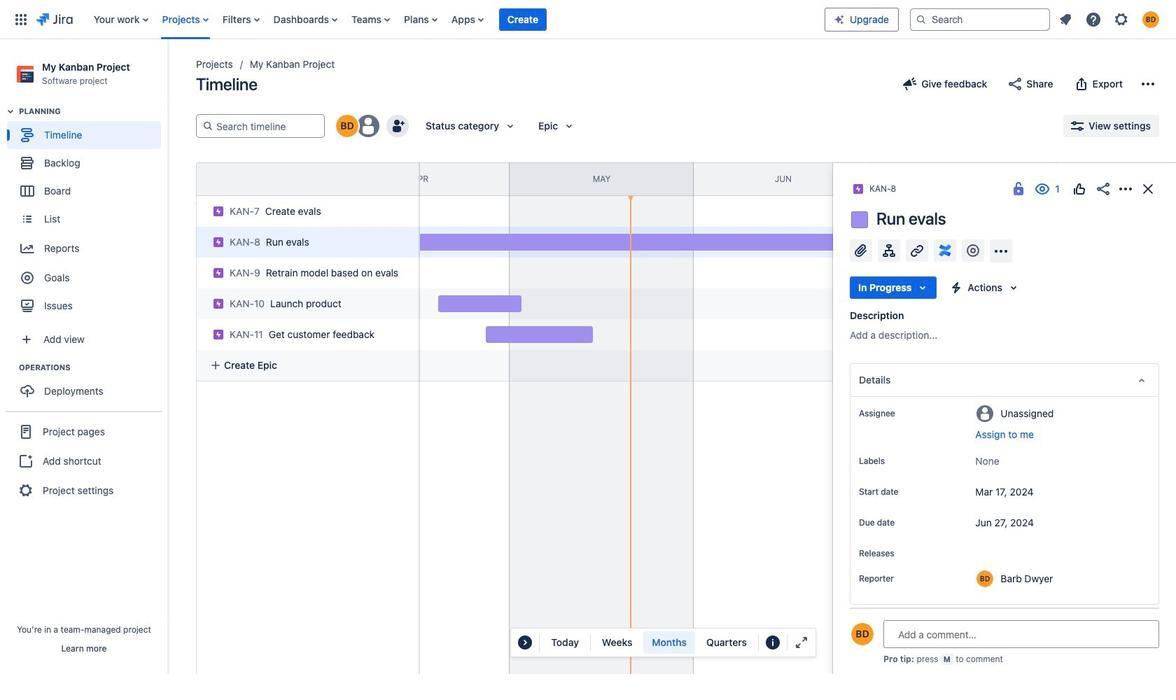 Task type: vqa. For each thing, say whether or not it's contained in the screenshot.
Enter full screen ICON
yes



Task type: locate. For each thing, give the bounding box(es) containing it.
3 cell from the top
[[191, 284, 422, 319]]

0 vertical spatial epic image
[[213, 237, 224, 248]]

goal image
[[21, 272, 34, 285]]

timeline view to show as group
[[594, 632, 756, 654]]

group
[[7, 106, 167, 324], [7, 362, 167, 410], [6, 411, 163, 511]]

1 vertical spatial heading
[[19, 362, 167, 374]]

2 vertical spatial epic image
[[213, 298, 224, 310]]

jira image
[[36, 11, 73, 28], [36, 11, 73, 28]]

1 heading from the top
[[19, 106, 167, 117]]

epic image
[[213, 237, 224, 248], [213, 268, 224, 279], [213, 298, 224, 310]]

0 horizontal spatial list
[[87, 0, 825, 39]]

None search field
[[911, 8, 1051, 30]]

banner
[[0, 0, 1177, 39]]

2 cell from the top
[[191, 254, 422, 289]]

enter full screen image
[[794, 635, 811, 652]]

1 vertical spatial group
[[7, 362, 167, 410]]

your profile and settings image
[[1143, 11, 1160, 28]]

1 vertical spatial epic image
[[213, 329, 224, 340]]

epic image
[[213, 206, 224, 217], [213, 329, 224, 340]]

1 epic image from the top
[[213, 237, 224, 248]]

row header
[[196, 163, 420, 196]]

1 vertical spatial epic image
[[213, 268, 224, 279]]

heading
[[19, 106, 167, 117], [19, 362, 167, 374]]

1 horizontal spatial column header
[[873, 163, 1058, 195]]

primary element
[[8, 0, 825, 39]]

add app image
[[993, 243, 1010, 260]]

2 epic image from the top
[[213, 329, 224, 340]]

export icon image
[[1074, 76, 1091, 92]]

0 vertical spatial group
[[7, 106, 167, 324]]

operations image
[[2, 360, 19, 376]]

3 epic image from the top
[[213, 298, 224, 310]]

more information about barb dwyer image
[[978, 571, 994, 588]]

1 column header from the left
[[147, 163, 331, 195]]

add a child issue image
[[881, 242, 898, 259]]

details element
[[850, 364, 1160, 397]]

notifications image
[[1058, 11, 1075, 28]]

list item
[[499, 0, 547, 39]]

column header
[[147, 163, 331, 195], [873, 163, 1058, 195]]

epic image for 1st "cell" from the top of the timeline grid
[[213, 237, 224, 248]]

add people image
[[390, 118, 406, 135]]

heading for group corresponding to operations icon
[[19, 362, 167, 374]]

appswitcher icon image
[[13, 11, 29, 28]]

vote options: no one has voted for this issue yet. image
[[1072, 181, 1089, 198]]

2 vertical spatial group
[[6, 411, 163, 511]]

row header inside timeline grid
[[196, 163, 420, 196]]

cell
[[191, 223, 422, 258], [191, 254, 422, 289], [191, 284, 422, 319], [191, 315, 422, 350]]

2 epic image from the top
[[213, 268, 224, 279]]

planning image
[[2, 103, 19, 120]]

1 cell from the top
[[191, 223, 422, 258]]

Search field
[[911, 8, 1051, 30]]

2 heading from the top
[[19, 362, 167, 374]]

attach image
[[853, 242, 870, 259]]

project overview element
[[850, 611, 1160, 645]]

0 vertical spatial heading
[[19, 106, 167, 117]]

2 column header from the left
[[873, 163, 1058, 195]]

0 vertical spatial epic image
[[213, 206, 224, 217]]

list
[[87, 0, 825, 39], [1054, 7, 1169, 32]]

0 horizontal spatial column header
[[147, 163, 331, 195]]



Task type: describe. For each thing, give the bounding box(es) containing it.
epic image for second "cell" from the bottom
[[213, 298, 224, 310]]

epic image inside "cell"
[[213, 329, 224, 340]]

group for operations icon
[[7, 362, 167, 410]]

close image
[[1141, 181, 1157, 198]]

sidebar element
[[0, 39, 168, 675]]

Search timeline text field
[[214, 115, 319, 137]]

4 cell from the top
[[191, 315, 422, 350]]

sidebar navigation image
[[153, 56, 184, 84]]

help image
[[1086, 11, 1103, 28]]

timeline grid
[[147, 163, 1177, 675]]

settings image
[[1114, 11, 1131, 28]]

1 horizontal spatial list
[[1054, 7, 1169, 32]]

link goals image
[[965, 242, 982, 259]]

epic image for 3rd "cell" from the bottom
[[213, 268, 224, 279]]

group for the planning icon
[[7, 106, 167, 324]]

1 epic image from the top
[[213, 206, 224, 217]]

heading for the planning icon's group
[[19, 106, 167, 117]]

legend image
[[765, 635, 782, 652]]

Add a comment… field
[[884, 621, 1160, 649]]

actions image
[[1118, 181, 1135, 198]]

search image
[[916, 14, 928, 25]]



